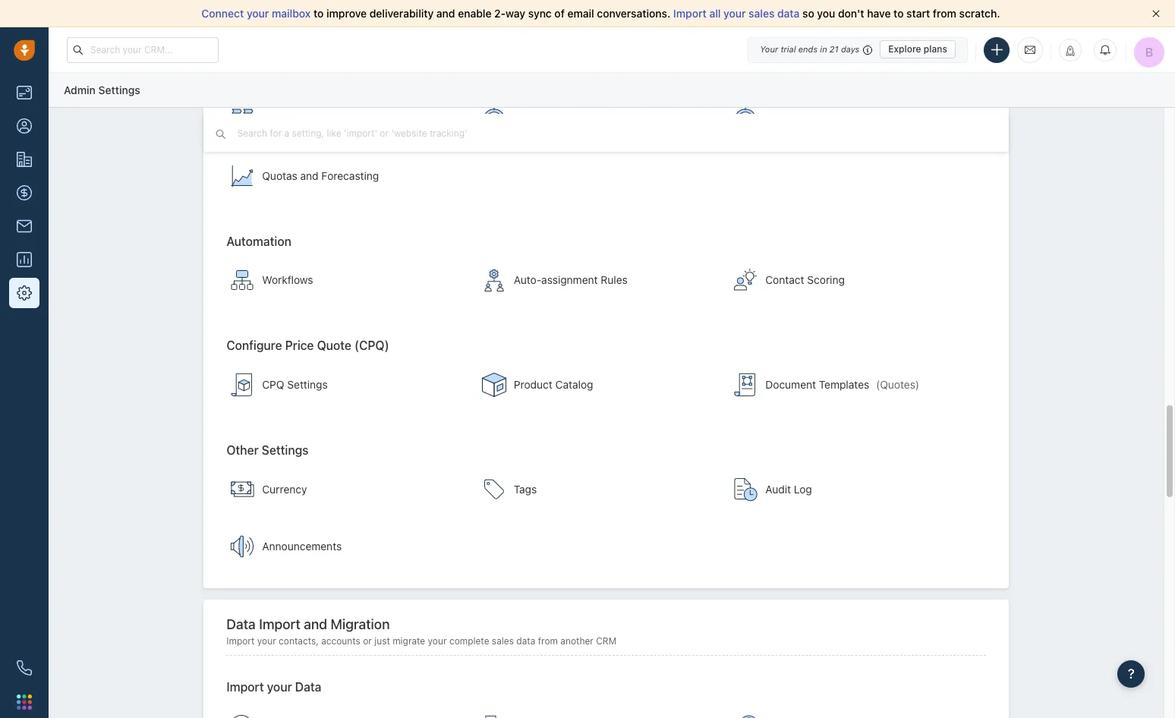 Task type: vqa. For each thing, say whether or not it's contained in the screenshot.
'manage all your currencies and their conversion rates' icon at left
yes



Task type: describe. For each thing, give the bounding box(es) containing it.
mailbox
[[272, 7, 311, 20]]

quote
[[317, 339, 351, 353]]

sales goals
[[514, 112, 571, 125]]

)
[[915, 378, 919, 391]]

contact
[[765, 274, 804, 287]]

add products to deals, add prices in different currencies image
[[230, 373, 255, 397]]

quotas and forecasting
[[262, 169, 379, 182]]

connect your mailbox to improve deliverability and enable 2-way sync of email conversations. import all your sales data so you don't have to start from scratch.
[[201, 7, 1000, 20]]

21
[[830, 44, 839, 54]]

1 vertical spatial and
[[300, 169, 319, 182]]

currency link
[[223, 463, 471, 516]]

your left mailbox
[[247, 7, 269, 20]]

0 vertical spatial from
[[933, 7, 957, 20]]

way
[[506, 7, 525, 20]]

all
[[709, 7, 721, 20]]

have
[[867, 7, 891, 20]]

1 horizontal spatial sales
[[749, 7, 775, 20]]

import up import your contacts using csv or xlsx files (sample csv available) image
[[226, 680, 264, 694]]

settings for cpq settings
[[287, 378, 328, 391]]

so
[[802, 7, 814, 20]]

log
[[794, 483, 812, 496]]

tags
[[514, 483, 537, 496]]

1 horizontal spatial data
[[777, 7, 800, 20]]

product
[[514, 378, 553, 391]]

forecasting
[[321, 169, 379, 182]]

another
[[560, 635, 594, 647]]

quotas
[[262, 169, 297, 182]]

explore plans
[[888, 43, 947, 55]]

admin
[[64, 83, 96, 96]]

activity goals link
[[726, 92, 974, 145]]

currency
[[262, 483, 307, 496]]

or
[[363, 635, 372, 647]]

data import and migration import your contacts, accounts or just migrate your complete sales data from another crm
[[226, 617, 617, 647]]

price
[[285, 339, 314, 353]]

admin settings
[[64, 83, 140, 96]]

connect your mailbox link
[[201, 7, 314, 20]]

pipelines
[[262, 112, 306, 125]]

templates
[[819, 378, 869, 391]]

goals for sales goals
[[543, 112, 571, 125]]

data inside data import and migration import your contacts, accounts or just migrate your complete sales data from another crm
[[226, 617, 256, 632]]

quotas and forecasting link
[[223, 149, 471, 202]]

you
[[817, 7, 835, 20]]

explore plans link
[[880, 40, 956, 58]]

scratch.
[[959, 7, 1000, 20]]

your right migrate
[[428, 635, 447, 647]]

improve
[[326, 7, 367, 20]]

cpq
[[262, 378, 284, 391]]

sales goals link
[[474, 92, 722, 145]]

sync
[[528, 7, 552, 20]]

create up to 10 pipelines to suit your sales process image
[[230, 107, 255, 131]]

settings for other settings
[[262, 444, 309, 457]]

trial
[[781, 44, 796, 54]]

your down contacts,
[[267, 680, 292, 694]]

cpq settings link
[[223, 359, 471, 412]]

migrate
[[393, 635, 425, 647]]

data inside data import and migration import your contacts, accounts or just migrate your complete sales data from another crm
[[516, 635, 535, 647]]

audit log
[[765, 483, 812, 496]]

import all your sales data link
[[673, 7, 802, 20]]

sales inside data import and migration import your contacts, accounts or just migrate your complete sales data from another crm
[[492, 635, 514, 647]]

workflows
[[262, 274, 313, 287]]

other
[[226, 444, 259, 457]]

plans
[[924, 43, 947, 55]]

assignment
[[541, 274, 598, 287]]

email
[[567, 7, 594, 20]]

tags link
[[474, 463, 722, 516]]

import your contacts using csv or xlsx files (sample csv available) image
[[230, 714, 255, 718]]

scoring
[[807, 274, 845, 287]]

start
[[907, 7, 930, 20]]

workflows link
[[223, 254, 471, 307]]

add tags for your team to use in records and email templates the crm image
[[482, 478, 506, 502]]

create templates for quotes, proposals, ndas or any other type of document image
[[734, 373, 758, 397]]

accounts
[[321, 635, 360, 647]]

connect
[[201, 7, 244, 20]]

migration
[[331, 617, 390, 632]]

assign user and team goals for specific time periods image for activity goals
[[734, 107, 758, 131]]

goals for activity goals
[[805, 112, 833, 125]]

close image
[[1152, 10, 1160, 17]]

import your deals using csv or xlsx files (sample csv available) image
[[739, 714, 763, 718]]



Task type: locate. For each thing, give the bounding box(es) containing it.
settings right cpq
[[287, 378, 328, 391]]

from
[[933, 7, 957, 20], [538, 635, 558, 647]]

0 horizontal spatial data
[[226, 617, 256, 632]]

from left another
[[538, 635, 558, 647]]

don't
[[838, 7, 864, 20]]

make accurate sales forecasts by letting users commit to deals image
[[230, 164, 255, 188]]

Search your CRM... text field
[[67, 37, 219, 63]]

configure
[[226, 339, 282, 353]]

and right quotas
[[300, 169, 319, 182]]

1 vertical spatial data
[[295, 680, 321, 694]]

in
[[820, 44, 827, 54]]

data left so
[[777, 7, 800, 20]]

1 to from the left
[[314, 7, 324, 20]]

1 vertical spatial sales
[[492, 635, 514, 647]]

product catalog link
[[474, 359, 722, 412]]

goals
[[543, 112, 571, 125], [805, 112, 833, 125]]

assign user and team goals for specific time periods image inside the activity goals link
[[734, 107, 758, 131]]

sales
[[749, 7, 775, 20], [492, 635, 514, 647]]

data left another
[[516, 635, 535, 647]]

0 horizontal spatial from
[[538, 635, 558, 647]]

0 vertical spatial data
[[777, 7, 800, 20]]

your left contacts,
[[257, 635, 276, 647]]

configure price quote (cpq)
[[226, 339, 389, 353]]

document
[[765, 378, 816, 391]]

phone element
[[9, 653, 39, 683]]

enable
[[458, 7, 492, 20]]

crm
[[596, 635, 617, 647]]

contact scoring
[[765, 274, 845, 287]]

complete
[[449, 635, 489, 647]]

share news with your team without stepping away from the crm image
[[230, 535, 255, 559]]

1 assign user and team goals for specific time periods image from the left
[[482, 107, 506, 131]]

sales
[[514, 112, 540, 125]]

import
[[673, 7, 707, 20], [259, 617, 300, 632], [226, 635, 255, 647], [226, 680, 264, 694]]

audit log link
[[726, 463, 974, 516]]

0 horizontal spatial data
[[516, 635, 535, 647]]

1 vertical spatial from
[[538, 635, 558, 647]]

auto-assignment rules
[[514, 274, 628, 287]]

contact scoring link
[[726, 254, 974, 307]]

days
[[841, 44, 860, 54]]

audit
[[765, 483, 791, 496]]

import your data
[[226, 680, 321, 694]]

see all your products listed together, perform bulk actions on them image
[[482, 373, 506, 397]]

assign user and team goals for specific time periods image left sales
[[482, 107, 506, 131]]

from inside data import and migration import your contacts, accounts or just migrate your complete sales data from another crm
[[538, 635, 558, 647]]

(cpq)
[[355, 339, 389, 353]]

0 horizontal spatial sales
[[492, 635, 514, 647]]

rules
[[601, 274, 628, 287]]

set up automated actions based on trigger conditions image
[[230, 268, 255, 293]]

what's new image
[[1065, 45, 1076, 56]]

and
[[436, 7, 455, 20], [300, 169, 319, 182], [304, 617, 327, 632]]

of
[[555, 7, 565, 20]]

settings for admin settings
[[98, 83, 140, 96]]

activity
[[765, 112, 802, 125]]

(
[[876, 378, 880, 391]]

just
[[374, 635, 390, 647]]

import up import your data
[[226, 635, 255, 647]]

conversations.
[[597, 7, 671, 20]]

0 horizontal spatial goals
[[543, 112, 571, 125]]

announcements link
[[223, 520, 471, 573]]

document templates ( quotes )
[[765, 378, 919, 391]]

data
[[777, 7, 800, 20], [516, 635, 535, 647]]

Search for a setting, like 'import' or 'website tracking' text field
[[236, 126, 548, 141]]

1 horizontal spatial to
[[894, 7, 904, 20]]

data up import your data
[[226, 617, 256, 632]]

assign user and team goals for specific time periods image for sales goals
[[482, 107, 506, 131]]

1 horizontal spatial from
[[933, 7, 957, 20]]

settings up currency
[[262, 444, 309, 457]]

contacts,
[[279, 635, 319, 647]]

announcements
[[262, 540, 342, 553]]

product catalog
[[514, 378, 593, 391]]

keep track of everything your users have done in the crm image
[[734, 478, 758, 502]]

1 vertical spatial data
[[516, 635, 535, 647]]

your
[[247, 7, 269, 20], [724, 7, 746, 20], [257, 635, 276, 647], [428, 635, 447, 647], [267, 680, 292, 694]]

your trial ends in 21 days
[[760, 44, 860, 54]]

1 vertical spatial settings
[[287, 378, 328, 391]]

1 horizontal spatial goals
[[805, 112, 833, 125]]

and inside data import and migration import your contacts, accounts or just migrate your complete sales data from another crm
[[304, 617, 327, 632]]

deliverability
[[370, 7, 434, 20]]

auto-assignment rules link
[[474, 254, 722, 307]]

quotes
[[880, 378, 915, 391]]

cpq settings
[[262, 378, 328, 391]]

to right mailbox
[[314, 7, 324, 20]]

0 vertical spatial and
[[436, 7, 455, 20]]

your
[[760, 44, 778, 54]]

2 goals from the left
[[805, 112, 833, 125]]

sales right "complete"
[[492, 635, 514, 647]]

your right the all
[[724, 7, 746, 20]]

manage all your currencies and their conversion rates image
[[230, 478, 255, 502]]

1 horizontal spatial data
[[295, 680, 321, 694]]

send email image
[[1025, 43, 1035, 56]]

2 vertical spatial and
[[304, 617, 327, 632]]

settings
[[98, 83, 140, 96], [287, 378, 328, 391], [262, 444, 309, 457]]

explore
[[888, 43, 921, 55]]

auto-
[[514, 274, 541, 287]]

1 goals from the left
[[543, 112, 571, 125]]

0 horizontal spatial to
[[314, 7, 324, 20]]

0 horizontal spatial assign user and team goals for specific time periods image
[[482, 107, 506, 131]]

freshworks switcher image
[[17, 694, 32, 710]]

0 vertical spatial data
[[226, 617, 256, 632]]

pipelines link
[[223, 92, 471, 145]]

assign user and team goals for specific time periods image inside sales goals link
[[482, 107, 506, 131]]

set rules to assign contacts, accounts, deals to the right sales reps image
[[482, 268, 506, 293]]

data down contacts,
[[295, 680, 321, 694]]

0 vertical spatial sales
[[749, 7, 775, 20]]

goals right sales
[[543, 112, 571, 125]]

to left start
[[894, 7, 904, 20]]

from right start
[[933, 7, 957, 20]]

0 vertical spatial settings
[[98, 83, 140, 96]]

phone image
[[17, 660, 32, 676]]

import up contacts,
[[259, 617, 300, 632]]

data
[[226, 617, 256, 632], [295, 680, 321, 694]]

use freddy ai's scoring capabilities to give your contacts a score out of 100 image
[[734, 268, 758, 293]]

settings right the admin
[[98, 83, 140, 96]]

and left enable
[[436, 7, 455, 20]]

other settings
[[226, 444, 309, 457]]

2 assign user and team goals for specific time periods image from the left
[[734, 107, 758, 131]]

1 horizontal spatial assign user and team goals for specific time periods image
[[734, 107, 758, 131]]

activity goals
[[765, 112, 833, 125]]

ends
[[798, 44, 818, 54]]

automation
[[226, 234, 291, 248]]

2-
[[494, 7, 506, 20]]

catalog
[[555, 378, 593, 391]]

2 vertical spatial settings
[[262, 444, 309, 457]]

goals right activity on the top
[[805, 112, 833, 125]]

import your accounts using csv or xlsx files (sample csv available) image
[[484, 714, 509, 718]]

and up contacts,
[[304, 617, 327, 632]]

assign user and team goals for specific time periods image left activity on the top
[[734, 107, 758, 131]]

to
[[314, 7, 324, 20], [894, 7, 904, 20]]

assign user and team goals for specific time periods image
[[482, 107, 506, 131], [734, 107, 758, 131]]

import left the all
[[673, 7, 707, 20]]

2 to from the left
[[894, 7, 904, 20]]

sales up your
[[749, 7, 775, 20]]



